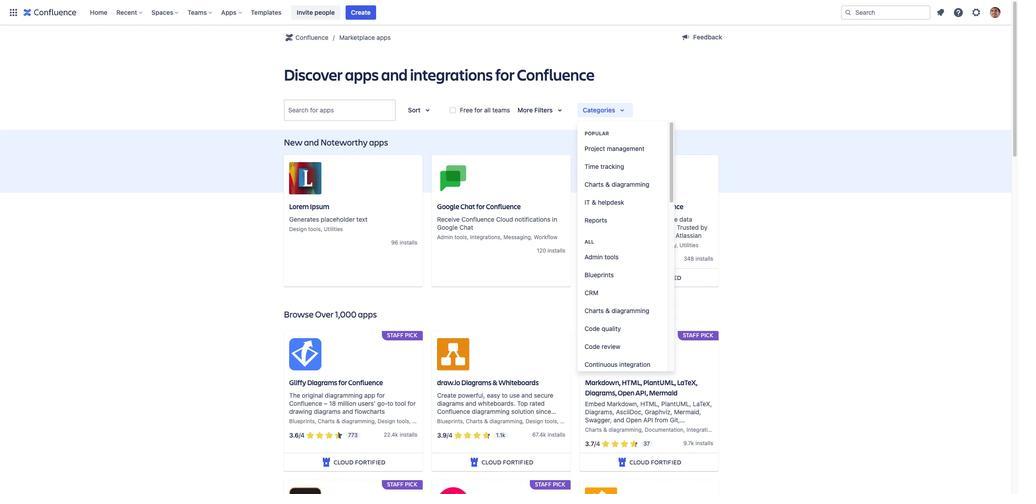 Task type: locate. For each thing, give the bounding box(es) containing it.
1 horizontal spatial 3.6
[[585, 256, 595, 263]]

charts down –
[[318, 418, 335, 425]]

charts & diagramming inside popular group
[[585, 181, 650, 188]]

1 horizontal spatial create
[[437, 392, 456, 399]]

& inside all group
[[606, 307, 610, 315]]

0 horizontal spatial 3.6 / 4
[[289, 432, 305, 440]]

cloud fortified app badge image
[[321, 457, 332, 468], [469, 457, 480, 468], [617, 457, 628, 468]]

latex, up 'mermaid' in the bottom of the page
[[677, 378, 698, 387]]

open inside the markdown, html, plantuml, latex, diagrams, open api, mermaid
[[618, 388, 635, 398]]

markdown, inside embed markdown, html, plantuml, latex, diagrams, asciidoc, graphviz, mermaid, swagger, and open api from git, attachments or text
[[607, 400, 639, 408]]

0 vertical spatial charts & diagramming button
[[578, 176, 668, 194]]

0 horizontal spatial 3.6
[[289, 432, 299, 440]]

api
[[643, 416, 653, 424]]

charts & diagramming
[[585, 181, 650, 188], [585, 307, 650, 315]]

menu
[[578, 121, 675, 374]]

diagrams, inside embed markdown, html, plantuml, latex, diagrams, asciidoc, graphviz, mermaid, swagger, and open api from git, attachments or text
[[585, 408, 614, 416]]

2 cloud fortified app badge image from the left
[[469, 457, 480, 468]]

code for code review
[[585, 343, 600, 351]]

macros
[[412, 418, 431, 425], [560, 418, 579, 425]]

3.6 / 4 down all
[[585, 256, 601, 263]]

invite
[[297, 8, 313, 16]]

diagrams up original
[[307, 378, 337, 387]]

workflow
[[534, 234, 558, 241]]

reports button
[[578, 212, 668, 230]]

rewind backups for confluence image
[[585, 162, 617, 195]]

tools down 100,000
[[603, 242, 615, 249]]

3.6 / 4
[[585, 256, 601, 263], [289, 432, 305, 440]]

create up marketplace
[[351, 8, 371, 16]]

0 horizontal spatial utilities
[[324, 226, 343, 233]]

to inside create powerful, easy to use and secure diagrams and whiteboards. top rated confluence diagramming solution since 2013
[[502, 392, 508, 399]]

9.7k
[[684, 440, 694, 447]]

confluence image
[[23, 7, 76, 18], [23, 7, 76, 18]]

&
[[606, 181, 610, 188], [592, 199, 596, 206], [606, 307, 610, 315], [493, 378, 498, 387], [336, 418, 340, 425], [484, 418, 488, 425], [603, 427, 607, 434]]

1 vertical spatial diagrams,
[[585, 408, 614, 416]]

text inside embed markdown, html, plantuml, latex, diagrams, asciidoc, graphviz, mermaid, swagger, and open api from git, attachments or text
[[631, 425, 642, 432]]

chat down google chat for confluence image at top
[[461, 202, 475, 211]]

blueprints inside the original diagramming app for confluence – 18 million users' go-to tool for drawing diagrams and flowcharts blueprints , charts & diagramming , design tools , macros
[[289, 418, 315, 425]]

charts & diagramming button down tracking
[[578, 176, 668, 194]]

charts down crm
[[585, 307, 604, 315]]

apps down marketplace apps link
[[345, 64, 379, 85]]

1 horizontal spatial macros
[[560, 418, 579, 425]]

all
[[585, 239, 594, 245]]

/ down 2013
[[447, 432, 449, 440]]

diagrams inside the original diagramming app for confluence – 18 million users' go-to tool for drawing diagrams and flowcharts blueprints , charts & diagramming , design tools , macros
[[314, 408, 341, 416]]

api,
[[636, 388, 648, 398]]

lorem ipsum image
[[289, 162, 322, 195]]

1 horizontal spatial diagrams
[[437, 400, 464, 407]]

admin tools down over
[[585, 242, 615, 249]]

0 vertical spatial to
[[502, 392, 508, 399]]

0 vertical spatial by
[[701, 224, 708, 231]]

gliffy diagrams for confluence
[[289, 378, 383, 387]]

1 vertical spatial html,
[[641, 400, 660, 408]]

draw.io
[[437, 378, 460, 387]]

0 vertical spatial diagrams,
[[585, 388, 617, 398]]

3.6 / 4 for gliffy
[[289, 432, 305, 440]]

fortified down 773
[[355, 458, 386, 467]]

time tracking button
[[578, 158, 668, 176]]

flexible
[[657, 216, 678, 223]]

s right 22.4k
[[415, 432, 417, 438]]

design inside generates placeholder text design tools , utilities
[[289, 226, 307, 233]]

1 vertical spatial create
[[437, 392, 456, 399]]

your profile and preferences image
[[990, 7, 1001, 18]]

receive confluence cloud notifications in google chat admin tools , integrations , messaging , workflow
[[437, 216, 558, 241]]

install for rewind backups for confluence
[[696, 256, 711, 262]]

1 vertical spatial integrations
[[687, 427, 717, 434]]

and inside the original diagramming app for confluence – 18 million users' go-to tool for drawing diagrams and flowcharts blueprints , charts & diagramming , design tools , macros
[[342, 408, 353, 416]]

from
[[655, 416, 668, 424]]

3.6 for gliffy
[[289, 432, 299, 440]]

create for create powerful, easy to use and secure diagrams and whiteboards. top rated confluence diagramming solution since 2013
[[437, 392, 456, 399]]

s right the 67.4k
[[563, 432, 565, 438]]

markdown, up asciidoc,
[[607, 400, 639, 408]]

diagrams inside create powerful, easy to use and secure diagrams and whiteboards. top rated confluence diagramming solution since 2013
[[437, 400, 464, 407]]

pick
[[405, 331, 417, 339], [701, 331, 713, 339], [405, 481, 417, 489], [553, 481, 565, 489]]

1 vertical spatial open
[[626, 416, 642, 424]]

/ for markdown, html, plantuml, latex, diagrams, open api, mermaid
[[594, 440, 596, 448]]

0 horizontal spatial diagrams
[[307, 378, 337, 387]]

4 for rewind backups for confluence
[[597, 256, 601, 263]]

integrations down cloud
[[470, 234, 500, 241]]

& up quality
[[606, 307, 610, 315]]

diagrams, up embed
[[585, 388, 617, 398]]

, down google chat for confluence
[[467, 234, 469, 241]]

348 install s
[[684, 256, 713, 262]]

0 horizontal spatial blueprints
[[289, 418, 315, 425]]

backups
[[619, 216, 643, 223]]

admin inside button
[[585, 253, 603, 261]]

0 horizontal spatial to
[[388, 400, 393, 407]]

1 horizontal spatial utilities
[[680, 242, 699, 249]]

cloud down 1.1k at the left
[[482, 458, 501, 467]]

for right the tool
[[408, 400, 416, 407]]

flowcharts
[[355, 408, 385, 416]]

install right 348
[[696, 256, 711, 262]]

cloud fortified down 37
[[630, 458, 681, 467]]

1 horizontal spatial 3.6 / 4
[[585, 256, 601, 263]]

1 vertical spatial diagrams
[[314, 408, 341, 416]]

0 vertical spatial html,
[[622, 378, 642, 387]]

0 vertical spatial create
[[351, 8, 371, 16]]

charts & diagramming inside all group
[[585, 307, 650, 315]]

0 horizontal spatial create
[[351, 8, 371, 16]]

4 for gliffy diagrams for confluence
[[301, 432, 305, 440]]

2 code from the top
[[585, 343, 600, 351]]

,
[[321, 226, 322, 233], [467, 234, 469, 241], [500, 234, 502, 241], [531, 234, 533, 241], [677, 242, 678, 249], [315, 418, 316, 425], [375, 418, 376, 425], [409, 418, 411, 425], [463, 418, 464, 425], [523, 418, 524, 425], [557, 418, 559, 425], [642, 427, 643, 434], [684, 427, 685, 434]]

diagramming down time tracking button
[[612, 181, 650, 188]]

latex,
[[677, 378, 698, 387], [693, 400, 712, 408]]

0 horizontal spatial integrations
[[470, 234, 500, 241]]

& right it
[[592, 199, 596, 206]]

2 google from the top
[[437, 224, 458, 231]]

diagramming up million
[[325, 392, 363, 399]]

, left workflow
[[531, 234, 533, 241]]

1 vertical spatial admin tools
[[585, 253, 619, 261]]

0 horizontal spatial diagrams
[[314, 408, 341, 416]]

draw.io diagrams & whiteboards image
[[437, 338, 469, 371]]

& up it & helpdesk
[[606, 181, 610, 188]]

0 horizontal spatial text
[[357, 216, 368, 223]]

1 vertical spatial charts & diagramming button
[[578, 302, 668, 320]]

0 vertical spatial 3.6 / 4
[[585, 256, 601, 263]]

0 vertical spatial utilities
[[324, 226, 343, 233]]

0 vertical spatial plantuml,
[[643, 378, 676, 387]]

cloud up crm button
[[630, 273, 649, 282]]

4 right 3.7 at bottom right
[[596, 440, 600, 448]]

confluence inside 'automated backups and flexible data recovery for confluence cloud. trusted by over 100,000 users. backed by atlassian'
[[622, 224, 655, 231]]

1 vertical spatial to
[[388, 400, 393, 407]]

admin down receive
[[437, 234, 453, 241]]

3.6 down all
[[585, 256, 595, 263]]

the
[[289, 392, 300, 399]]

macros left 2013
[[412, 418, 431, 425]]

3.6 / 4 down drawing
[[289, 432, 305, 440]]

users.
[[625, 232, 642, 239]]

2 horizontal spatial cloud fortified app badge image
[[617, 457, 628, 468]]

admin tools inside button
[[585, 253, 619, 261]]

markdown, down continuous
[[585, 378, 621, 387]]

easy
[[487, 392, 500, 399]]

s for gliffy diagrams for confluence
[[415, 432, 417, 438]]

search image
[[845, 9, 852, 16]]

whiteboards
[[499, 378, 539, 387]]

1 vertical spatial google
[[437, 224, 458, 231]]

banner
[[0, 0, 1012, 25]]

blueprints up 3.9 / 4
[[437, 418, 463, 425]]

install right the 9.7k
[[696, 440, 711, 447]]

2 vertical spatial admin
[[585, 253, 603, 261]]

confluence up drawing
[[289, 400, 322, 407]]

4 right 3.9
[[449, 432, 453, 440]]

lorem ipsum
[[289, 202, 329, 211]]

install for markdown, html, plantuml, latex, diagrams, open api, mermaid
[[696, 440, 711, 447]]

Search for apps field
[[286, 102, 394, 118]]

1 vertical spatial 3.6
[[289, 432, 299, 440]]

1 horizontal spatial diagrams
[[461, 378, 492, 387]]

cloud fortified for gliffy diagrams for confluence
[[334, 458, 386, 467]]

, down the placeholder
[[321, 226, 322, 233]]

confluence up 'flexible'
[[649, 202, 684, 211]]

by right trusted
[[701, 224, 708, 231]]

& down whiteboards.
[[484, 418, 488, 425]]

cloud for google chat for confluence
[[630, 273, 649, 282]]

apps right noteworthy
[[369, 136, 388, 148]]

teams
[[492, 106, 510, 114]]

attachments
[[585, 425, 622, 432]]

rewind
[[585, 202, 609, 211]]

0 horizontal spatial design
[[289, 226, 307, 233]]

blueprints down drawing
[[289, 418, 315, 425]]

diagrams up 2013
[[437, 400, 464, 407]]

0 vertical spatial text
[[357, 216, 368, 223]]

1 horizontal spatial design
[[378, 418, 395, 425]]

0 vertical spatial open
[[618, 388, 635, 398]]

1 vertical spatial by
[[667, 232, 674, 239]]

tools down since
[[545, 418, 557, 425]]

0 vertical spatial chat
[[461, 202, 475, 211]]

invite people button
[[291, 5, 340, 20]]

all group
[[578, 230, 668, 374]]

for up million
[[339, 378, 347, 387]]

to left the tool
[[388, 400, 393, 407]]

context icon image
[[284, 32, 295, 43], [284, 32, 295, 43]]

notifications
[[515, 216, 551, 223]]

cloud for markdown, html, plantuml, latex, diagrams, open api, mermaid
[[630, 458, 649, 467]]

s for rewind backups for confluence
[[711, 256, 713, 262]]

1 cloud fortified app badge image from the left
[[321, 457, 332, 468]]

admin inside 'receive confluence cloud notifications in google chat admin tools , integrations , messaging , workflow'
[[437, 234, 453, 241]]

admin
[[437, 234, 453, 241], [585, 242, 601, 249], [585, 253, 603, 261]]

confluence up 2013
[[437, 408, 470, 416]]

plantuml, up 'mermaid' in the bottom of the page
[[643, 378, 676, 387]]

/
[[595, 256, 597, 263], [299, 432, 301, 440], [447, 432, 449, 440], [594, 440, 596, 448]]

recovery
[[585, 224, 610, 231]]

admin down over
[[585, 242, 601, 249]]

latex, up the mermaid,
[[693, 400, 712, 408]]

charts & diagramming for second charts & diagramming button from the top of the page
[[585, 307, 650, 315]]

lorem
[[289, 202, 309, 211]]

2 charts & diagramming from the top
[[585, 307, 650, 315]]

1 horizontal spatial to
[[502, 392, 508, 399]]

charts inside all group
[[585, 307, 604, 315]]

3 cloud fortified app badge image from the left
[[617, 457, 628, 468]]

design inside the original diagramming app for confluence – 18 million users' go-to tool for drawing diagrams and flowcharts blueprints , charts & diagramming , design tools , macros
[[378, 418, 395, 425]]

users'
[[358, 400, 376, 407]]

4
[[597, 256, 601, 263], [301, 432, 305, 440], [449, 432, 453, 440], [596, 440, 600, 448]]

text right or
[[631, 425, 642, 432]]

cloud down 37
[[630, 458, 649, 467]]

quality
[[602, 325, 621, 333]]

diagramming
[[612, 181, 650, 188], [612, 307, 650, 315], [325, 392, 363, 399], [472, 408, 510, 416], [342, 418, 375, 425], [490, 418, 523, 425], [609, 427, 642, 434]]

1 vertical spatial plantuml,
[[661, 400, 691, 408]]

2 diagrams, from the top
[[585, 408, 614, 416]]

design down since
[[526, 418, 543, 425]]

blueprints up crm
[[585, 271, 614, 279]]

1 charts & diagramming from the top
[[585, 181, 650, 188]]

million
[[338, 400, 356, 407]]

0 horizontal spatial macros
[[412, 418, 431, 425]]

0 vertical spatial latex,
[[677, 378, 698, 387]]

confluence link
[[284, 32, 329, 43]]

utilities inside generates placeholder text design tools , utilities
[[324, 226, 343, 233]]

1 vertical spatial charts & diagramming
[[585, 307, 650, 315]]

html, inside embed markdown, html, plantuml, latex, diagrams, asciidoc, graphviz, mermaid, swagger, and open api from git, attachments or text
[[641, 400, 660, 408]]

google down receive
[[437, 224, 458, 231]]

embed
[[585, 400, 605, 408]]

diagrams,
[[585, 388, 617, 398], [585, 408, 614, 416]]

integrations inside 'receive confluence cloud notifications in google chat admin tools , integrations , messaging , workflow'
[[470, 234, 500, 241]]

by
[[701, 224, 708, 231], [667, 232, 674, 239]]

0 vertical spatial markdown,
[[585, 378, 621, 387]]

confluence up users. at the right of page
[[622, 224, 655, 231]]

for inside 'automated backups and flexible data recovery for confluence cloud. trusted by over 100,000 users. backed by atlassian'
[[612, 224, 620, 231]]

fortified down security on the right
[[651, 273, 681, 282]]

install right the 67.4k
[[548, 432, 563, 438]]

cloud fortified app badge image down or
[[617, 457, 628, 468]]

diagrams, up swagger,
[[585, 408, 614, 416]]

3.6 down drawing
[[289, 432, 299, 440]]

diagramming down whiteboards.
[[472, 408, 510, 416]]

& inside the original diagramming app for confluence – 18 million users' go-to tool for drawing diagrams and flowcharts blueprints , charts & diagramming , design tools , macros
[[336, 418, 340, 425]]

s right the 9.7k
[[711, 440, 713, 447]]

cloud fortified down 773
[[334, 458, 386, 467]]

create powerful, easy to use and secure diagrams and whiteboards. top rated confluence diagramming solution since 2013
[[437, 392, 554, 424]]

popular group
[[578, 121, 668, 232]]

blueprints inside button
[[585, 271, 614, 279]]

install
[[400, 239, 415, 246], [548, 247, 563, 254], [696, 256, 711, 262], [400, 432, 415, 438], [548, 432, 563, 438], [696, 440, 711, 447]]

banner containing home
[[0, 0, 1012, 25]]

scriptrunner for confluence image
[[437, 488, 469, 495]]

recent button
[[114, 5, 146, 20]]

/ down attachments
[[594, 440, 596, 448]]

placeholder
[[321, 216, 355, 223]]

1 vertical spatial code
[[585, 343, 600, 351]]

plantuml, up the mermaid,
[[661, 400, 691, 408]]

0 vertical spatial integrations
[[470, 234, 500, 241]]

2 macros from the left
[[560, 418, 579, 425]]

charts & diagramming button up quality
[[578, 302, 668, 320]]

utilities down the placeholder
[[324, 226, 343, 233]]

admin down all
[[585, 253, 603, 261]]

create inside create powerful, easy to use and secure diagrams and whiteboards. top rated confluence diagramming solution since 2013
[[437, 392, 456, 399]]

1 vertical spatial latex,
[[693, 400, 712, 408]]

open down asciidoc,
[[626, 416, 642, 424]]

markdown, html, plantuml, latex, diagrams, open api, mermaid image
[[585, 338, 617, 371]]

, left messaging
[[500, 234, 502, 241]]

1 vertical spatial utilities
[[680, 242, 699, 249]]

create inside global element
[[351, 8, 371, 16]]

/ for draw.io diagrams & whiteboards
[[447, 432, 449, 440]]

people
[[315, 8, 335, 16]]

confluence up cloud
[[486, 202, 521, 211]]

over
[[315, 308, 334, 321]]

apps
[[377, 34, 391, 41], [345, 64, 379, 85], [369, 136, 388, 148], [358, 308, 377, 321]]

1 diagrams from the left
[[307, 378, 337, 387]]

cloud fortified down security on the right
[[630, 273, 681, 282]]

rewind backups for confluence
[[585, 202, 684, 211]]

integrations
[[410, 64, 493, 85]]

s right 348
[[711, 256, 713, 262]]

1 code from the top
[[585, 325, 600, 333]]

3.6
[[585, 256, 595, 263], [289, 432, 299, 440]]

0 vertical spatial google
[[437, 202, 459, 211]]

draw.io diagrams & whiteboards
[[437, 378, 539, 387]]

0 vertical spatial code
[[585, 325, 600, 333]]

2 horizontal spatial blueprints
[[585, 271, 614, 279]]

it & helpdesk button
[[578, 194, 668, 212]]

diagrams down –
[[314, 408, 341, 416]]

comala document management image
[[289, 488, 322, 495]]

project management button
[[578, 140, 668, 158]]

1 diagrams, from the top
[[585, 388, 617, 398]]

120
[[537, 247, 546, 254]]

1 vertical spatial text
[[631, 425, 642, 432]]

cloud for gliffy diagrams for confluence
[[334, 458, 354, 467]]

cloud fortified app badge image up comala document management image
[[321, 457, 332, 468]]

0 vertical spatial diagrams
[[437, 400, 464, 407]]

diagrams up the powerful,
[[461, 378, 492, 387]]

for
[[495, 64, 515, 85], [475, 106, 483, 114], [476, 202, 485, 211], [612, 224, 620, 231], [339, 378, 347, 387], [377, 392, 385, 399], [408, 400, 416, 407]]

4 for draw.io diagrams & whiteboards
[[449, 432, 453, 440]]

3.7
[[585, 440, 594, 448]]

code left review
[[585, 343, 600, 351]]

s
[[415, 239, 417, 246], [563, 247, 565, 254], [711, 256, 713, 262], [415, 432, 417, 438], [563, 432, 565, 438], [711, 440, 713, 447]]

0 vertical spatial admin
[[437, 234, 453, 241]]

1 vertical spatial 3.6 / 4
[[289, 432, 305, 440]]

1 horizontal spatial cloud fortified app badge image
[[469, 457, 480, 468]]

1 horizontal spatial by
[[701, 224, 708, 231]]

1 vertical spatial chat
[[460, 224, 473, 231]]

2 diagrams from the left
[[461, 378, 492, 387]]

install for draw.io diagrams & whiteboards
[[548, 432, 563, 438]]

4 down drawing
[[301, 432, 305, 440]]

0 horizontal spatial cloud fortified app badge image
[[321, 457, 332, 468]]

1 horizontal spatial text
[[631, 425, 642, 432]]

1 vertical spatial markdown,
[[607, 400, 639, 408]]

3.6 for rewind
[[585, 256, 595, 263]]

0 vertical spatial 3.6
[[585, 256, 595, 263]]

0 vertical spatial charts & diagramming
[[585, 181, 650, 188]]

blueprints , charts & diagramming , design tools , macros
[[437, 418, 579, 425]]

1 horizontal spatial blueprints
[[437, 418, 463, 425]]

tools up blueprints button
[[605, 253, 619, 261]]

blueprints for blueprints , charts & diagramming , design tools , macros
[[437, 418, 463, 425]]

charts & diagramming , documentation , integrations
[[585, 427, 717, 434]]

diagramming inside create powerful, easy to use and secure diagrams and whiteboards. top rated confluence diagramming solution since 2013
[[472, 408, 510, 416]]

settings icon image
[[971, 7, 982, 18]]

gliffy diagrams for confluence image
[[289, 338, 322, 371]]

1 macros from the left
[[412, 418, 431, 425]]



Task type: describe. For each thing, give the bounding box(es) containing it.
/ for gliffy diagrams for confluence
[[299, 432, 301, 440]]

or
[[624, 425, 630, 432]]

96
[[391, 239, 398, 246]]

trusted
[[677, 224, 699, 231]]

code review
[[585, 343, 621, 351]]

1.1k
[[496, 432, 505, 439]]

all
[[484, 106, 491, 114]]

s for draw.io diagrams & whiteboards
[[563, 432, 565, 438]]

tracking
[[601, 163, 624, 170]]

teams
[[188, 8, 207, 16]]

new
[[284, 136, 303, 148]]

feedback button
[[675, 30, 728, 44]]

embed markdown, html, plantuml, latex, diagrams, asciidoc, graphviz, mermaid, swagger, and open api from git, attachments or text
[[585, 400, 712, 432]]

cloud fortified app badge image for gliffy diagrams for confluence
[[321, 457, 332, 468]]

markdown, inside the markdown, html, plantuml, latex, diagrams, open api, mermaid
[[585, 378, 621, 387]]

confluence up filters
[[517, 64, 595, 85]]

markdown, html, plantuml, latex, diagrams, open api, mermaid
[[585, 378, 698, 398]]

confluence inside the original diagramming app for confluence – 18 million users' go-to tool for drawing diagrams and flowcharts blueprints , charts & diagramming , design tools , macros
[[289, 400, 322, 407]]

install right 120
[[548, 247, 563, 254]]

rated
[[530, 400, 545, 407]]

chat inside 'receive confluence cloud notifications in google chat admin tools , integrations , messaging , workflow'
[[460, 224, 473, 231]]

whiteboards.
[[478, 400, 516, 407]]

latex, inside the markdown, html, plantuml, latex, diagrams, open api, mermaid
[[677, 378, 698, 387]]

spaces
[[151, 8, 173, 16]]

charts down the powerful,
[[466, 418, 483, 425]]

to inside the original diagramming app for confluence – 18 million users' go-to tool for drawing diagrams and flowcharts blueprints , charts & diagramming , design tools , macros
[[388, 400, 393, 407]]

Search field
[[841, 5, 931, 20]]

it & helpdesk
[[585, 199, 624, 206]]

popular
[[585, 130, 609, 136]]

confluence inside 'receive confluence cloud notifications in google chat admin tools , integrations , messaging , workflow'
[[462, 216, 495, 223]]

charts down swagger,
[[585, 427, 602, 434]]

, right or
[[642, 427, 643, 434]]

asciidoc,
[[616, 408, 643, 416]]

automated
[[585, 216, 617, 223]]

automated backups and flexible data recovery for confluence cloud. trusted by over 100,000 users. backed by atlassian
[[585, 216, 708, 239]]

diagrams for for
[[307, 378, 337, 387]]

teams button
[[185, 5, 216, 20]]

help icon image
[[953, 7, 964, 18]]

0 vertical spatial admin tools
[[585, 242, 615, 249]]

for
[[638, 202, 648, 211]]

for left "all"
[[475, 106, 483, 114]]

tools inside the original diagramming app for confluence – 18 million users' go-to tool for drawing diagrams and flowcharts blueprints , charts & diagramming , design tools , macros
[[397, 418, 409, 425]]

global element
[[5, 0, 839, 25]]

data
[[680, 216, 692, 223]]

diagramming up 773
[[342, 418, 375, 425]]

app
[[364, 392, 375, 399]]

, right 2013
[[463, 418, 464, 425]]

ipsum
[[310, 202, 329, 211]]

install right 96
[[400, 239, 415, 246]]

22.4k
[[384, 432, 398, 438]]

apps
[[221, 8, 237, 16]]

cloud fortified for google chat for confluence
[[630, 273, 681, 282]]

/ for rewind backups for confluence
[[595, 256, 597, 263]]

s for markdown, html, plantuml, latex, diagrams, open api, mermaid
[[711, 440, 713, 447]]

appswitcher icon image
[[8, 7, 19, 18]]

time
[[585, 163, 599, 170]]

google inside 'receive confluence cloud notifications in google chat admin tools , integrations , messaging , workflow'
[[437, 224, 458, 231]]

more filters
[[518, 106, 553, 114]]

tools inside 'receive confluence cloud notifications in google chat admin tools , integrations , messaging , workflow'
[[455, 234, 467, 241]]

project
[[585, 145, 605, 152]]

37
[[644, 441, 650, 448]]

generates
[[289, 216, 319, 223]]

atlassian
[[676, 232, 702, 239]]

time tracking
[[585, 163, 624, 170]]

, down solution
[[523, 418, 524, 425]]

s right 120
[[563, 247, 565, 254]]

diagramming inside all group
[[612, 307, 650, 315]]

marketplace
[[339, 34, 375, 41]]

fortified for markdown, html, plantuml, latex, diagrams, open api, mermaid
[[651, 458, 681, 467]]

continuous integration button
[[578, 356, 668, 374]]

crm button
[[578, 284, 668, 302]]

cloud fortified app badge image for markdown, html, plantuml, latex, diagrams, open api, mermaid
[[617, 457, 628, 468]]

cloud
[[496, 216, 513, 223]]

management
[[607, 145, 645, 152]]

install for gliffy diagrams for confluence
[[400, 432, 415, 438]]

9.7k install s
[[684, 440, 713, 447]]

1 vertical spatial admin
[[585, 242, 601, 249]]

drawing
[[289, 408, 312, 416]]

confluence inside create powerful, easy to use and secure diagrams and whiteboards. top rated confluence diagramming solution since 2013
[[437, 408, 470, 416]]

top
[[517, 400, 528, 407]]

, down atlassian
[[677, 242, 678, 249]]

, up 22.4k install s
[[409, 418, 411, 425]]

latex, inside embed markdown, html, plantuml, latex, diagrams, asciidoc, graphviz, mermaid, swagger, and open api from git, attachments or text
[[693, 400, 712, 408]]

for up go-
[[377, 392, 385, 399]]

apps button
[[219, 5, 246, 20]]

plantuml, inside the markdown, html, plantuml, latex, diagrams, open api, mermaid
[[643, 378, 676, 387]]

120 install s
[[537, 247, 565, 254]]

, down original
[[315, 418, 316, 425]]

fortified for google chat for confluence
[[651, 273, 681, 282]]

fortified down 1.1k at the left
[[503, 458, 533, 467]]

more
[[518, 106, 533, 114]]

helpdesk
[[598, 199, 624, 206]]

67.4k install s
[[532, 432, 565, 438]]

& inside button
[[592, 199, 596, 206]]

receive
[[437, 216, 460, 223]]

cloud fortified for markdown, html, plantuml, latex, diagrams, open api, mermaid
[[630, 458, 681, 467]]

templates link
[[248, 5, 284, 20]]

tools inside generates placeholder text design tools , utilities
[[308, 226, 321, 233]]

charts inside popular group
[[585, 181, 604, 188]]

marketplace apps link
[[339, 32, 391, 43]]

1 google from the top
[[437, 202, 459, 211]]

diagramming up 1.1k at the left
[[490, 418, 523, 425]]

blueprints for blueprints
[[585, 271, 614, 279]]

html, inside the markdown, html, plantuml, latex, diagrams, open api, mermaid
[[622, 378, 642, 387]]

2 charts & diagramming button from the top
[[578, 302, 668, 320]]

1 charts & diagramming button from the top
[[578, 176, 668, 194]]

apps right 1,000
[[358, 308, 377, 321]]

create for create
[[351, 8, 371, 16]]

charts inside the original diagramming app for confluence – 18 million users' go-to tool for drawing diagrams and flowcharts blueprints , charts & diagramming , design tools , macros
[[318, 418, 335, 425]]

continuous
[[585, 361, 618, 369]]

and inside embed markdown, html, plantuml, latex, diagrams, asciidoc, graphviz, mermaid, swagger, and open api from git, attachments or text
[[614, 416, 624, 424]]

code for code quality
[[585, 325, 600, 333]]

mermaid,
[[674, 408, 701, 416]]

3.9 / 4
[[437, 432, 453, 440]]

over
[[585, 232, 598, 239]]

review
[[602, 343, 621, 351]]

recent
[[116, 8, 137, 16]]

1 horizontal spatial integrations
[[687, 427, 717, 434]]

for up the teams
[[495, 64, 515, 85]]

, down flowcharts
[[375, 418, 376, 425]]

google chat for confluence image
[[437, 162, 469, 195]]

diagramming down asciidoc,
[[609, 427, 642, 434]]

, inside generates placeholder text design tools , utilities
[[321, 226, 322, 233]]

& down swagger,
[[603, 427, 607, 434]]

new and noteworthy apps
[[284, 136, 388, 148]]

tools inside button
[[605, 253, 619, 261]]

4 for markdown, html, plantuml, latex, diagrams, open api, mermaid
[[596, 440, 600, 448]]

reports
[[585, 217, 607, 224]]

project management
[[585, 145, 645, 152]]

documentation
[[645, 427, 684, 434]]

confluence down invite people button
[[296, 34, 329, 41]]

and inside 'automated backups and flexible data recovery for confluence cloud. trusted by over 100,000 users. backed by atlassian'
[[645, 216, 656, 223]]

0 horizontal spatial by
[[667, 232, 674, 239]]

for up 'receive confluence cloud notifications in google chat admin tools , integrations , messaging , workflow' at top
[[476, 202, 485, 211]]

& up easy
[[493, 378, 498, 387]]

, up '67.4k install s'
[[557, 418, 559, 425]]

swagger,
[[585, 416, 612, 424]]

confluence up the app
[[348, 378, 383, 387]]

charts & diagramming for second charts & diagramming button from the bottom of the page
[[585, 181, 650, 188]]

create link
[[346, 5, 376, 20]]

noteworthy
[[320, 136, 368, 148]]

free for all teams
[[460, 106, 510, 114]]

1,000
[[335, 308, 357, 321]]

plantuml, inside embed markdown, html, plantuml, latex, diagrams, asciidoc, graphviz, mermaid, swagger, and open api from git, attachments or text
[[661, 400, 691, 408]]

backups
[[610, 202, 636, 211]]

menu containing project management
[[578, 121, 675, 374]]

fortified for gliffy diagrams for confluence
[[355, 458, 386, 467]]

s right 96
[[415, 239, 417, 246]]

git,
[[670, 416, 680, 424]]

, up the 9.7k
[[684, 427, 685, 434]]

messaging
[[504, 234, 531, 241]]

in
[[552, 216, 557, 223]]

diagrams, inside the markdown, html, plantuml, latex, diagrams, open api, mermaid
[[585, 388, 617, 398]]

macros inside the original diagramming app for confluence – 18 million users' go-to tool for drawing diagrams and flowcharts blueprints , charts & diagramming , design tools , macros
[[412, 418, 431, 425]]

invite people
[[297, 8, 335, 16]]

diagramming inside popular group
[[612, 181, 650, 188]]

security
[[656, 242, 677, 249]]

filters
[[535, 106, 553, 114]]

open inside embed markdown, html, plantuml, latex, diagrams, asciidoc, graphviz, mermaid, swagger, and open api from git, attachments or text
[[626, 416, 642, 424]]

cloud.
[[657, 224, 675, 231]]

home link
[[87, 5, 110, 20]]

sort
[[408, 106, 421, 114]]

diagrams for &
[[461, 378, 492, 387]]

apps right marketplace
[[377, 34, 391, 41]]

home
[[90, 8, 107, 16]]

continuous integration
[[585, 361, 651, 369]]

2013
[[437, 416, 452, 424]]

cloud fortified down 1.1k at the left
[[482, 458, 533, 467]]

2 horizontal spatial design
[[526, 418, 543, 425]]

backed
[[644, 232, 665, 239]]

google chat for confluence
[[437, 202, 521, 211]]

text inside generates placeholder text design tools , utilities
[[357, 216, 368, 223]]

tool
[[395, 400, 406, 407]]

3.6 / 4 for rewind
[[585, 256, 601, 263]]

gliffy
[[289, 378, 306, 387]]

table filter and charts for confluence image
[[585, 488, 617, 495]]

security , utilities
[[656, 242, 699, 249]]

solution
[[511, 408, 534, 416]]

notification icon image
[[935, 7, 946, 18]]



Task type: vqa. For each thing, say whether or not it's contained in the screenshot.
Code review button
yes



